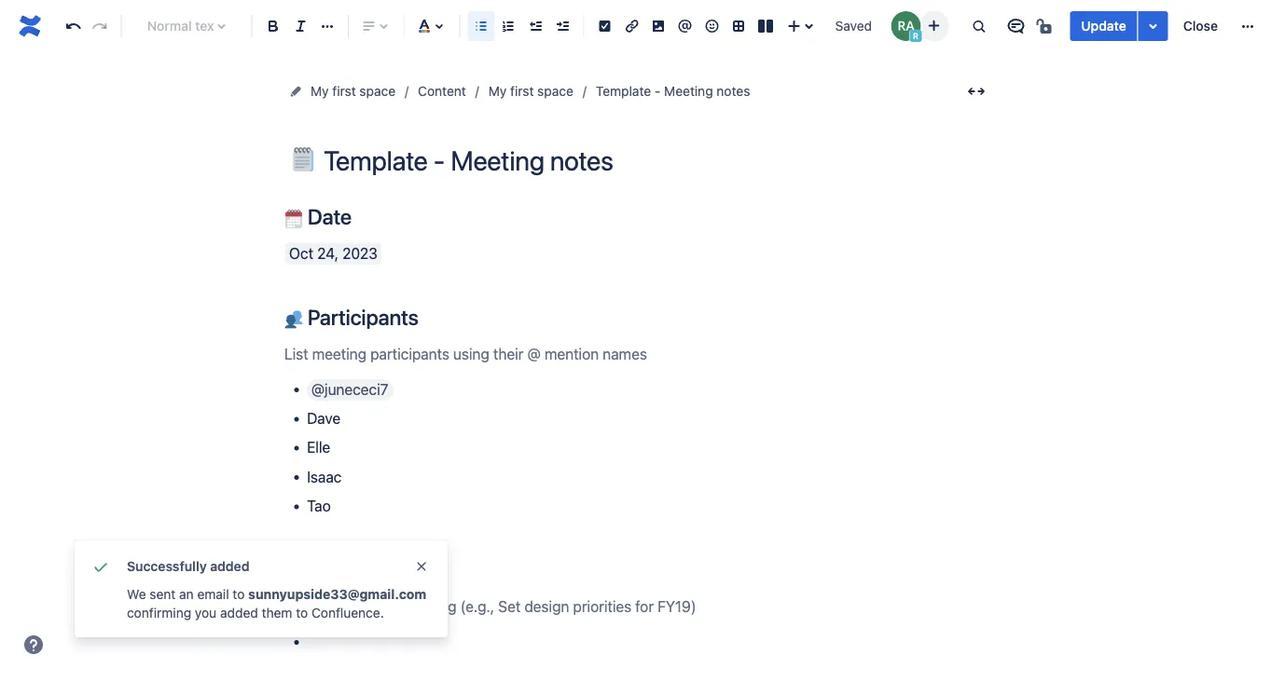 Task type: locate. For each thing, give the bounding box(es) containing it.
0 horizontal spatial my
[[311, 84, 329, 99]]

added down email
[[220, 606, 258, 621]]

@junececi7
[[311, 381, 388, 398]]

my first space link
[[311, 80, 396, 103], [489, 80, 574, 103]]

outdent ⇧tab image
[[524, 15, 547, 37]]

0 horizontal spatial my first space link
[[311, 80, 396, 103]]

first right the move this page image
[[332, 84, 356, 99]]

my first space link down the outdent ⇧tab icon
[[489, 80, 574, 103]]

an
[[179, 587, 194, 603]]

:busts_in_silhouette: image
[[285, 311, 303, 329], [285, 311, 303, 329]]

layouts image
[[755, 15, 777, 37]]

1 my first space from the left
[[311, 84, 396, 99]]

sunnyupside33@gmail.com
[[248, 587, 427, 603]]

successfully added
[[127, 559, 250, 575]]

template - meeting notes link
[[596, 80, 750, 103]]

table image
[[728, 15, 750, 37]]

1 vertical spatial added
[[220, 606, 258, 621]]

email
[[197, 587, 229, 603]]

confluence image
[[15, 11, 45, 41], [15, 11, 45, 41]]

you
[[195, 606, 217, 621]]

my first space
[[311, 84, 396, 99], [489, 84, 574, 99]]

adjust update settings image
[[1143, 15, 1165, 37]]

2 my first space from the left
[[489, 84, 574, 99]]

first
[[332, 84, 356, 99], [510, 84, 534, 99]]

more formatting image
[[316, 15, 339, 37]]

1 horizontal spatial to
[[296, 606, 308, 621]]

1 my first space link from the left
[[311, 80, 396, 103]]

24,
[[317, 245, 339, 263]]

dismiss image
[[414, 560, 429, 575]]

my first space down the outdent ⇧tab icon
[[489, 84, 574, 99]]

comment icon image
[[1005, 15, 1028, 37]]

them
[[262, 606, 292, 621]]

my right the content
[[489, 84, 507, 99]]

find and replace image
[[968, 15, 990, 37]]

ruby anderson image
[[891, 11, 921, 41]]

0 horizontal spatial space
[[360, 84, 396, 99]]

first down the outdent ⇧tab icon
[[510, 84, 534, 99]]

date
[[303, 204, 352, 230]]

participants
[[303, 305, 419, 330]]

more image
[[1237, 15, 1260, 37]]

to right them
[[296, 606, 308, 621]]

bullet list ⌘⇧8 image
[[470, 15, 492, 37]]

make page full-width image
[[966, 80, 988, 103]]

1 horizontal spatial first
[[510, 84, 534, 99]]

my right the move this page image
[[311, 84, 329, 99]]

confirming
[[127, 606, 191, 621]]

my
[[311, 84, 329, 99], [489, 84, 507, 99]]

1 horizontal spatial my first space link
[[489, 80, 574, 103]]

my first space link right the move this page image
[[311, 80, 396, 103]]

no restrictions image
[[1035, 15, 1057, 37]]

added
[[210, 559, 250, 575], [220, 606, 258, 621]]

space down indent tab icon
[[538, 84, 574, 99]]

dave
[[307, 410, 341, 428]]

redo ⌘⇧z image
[[89, 15, 111, 37]]

saved
[[836, 18, 872, 34]]

1 horizontal spatial my
[[489, 84, 507, 99]]

space left the content
[[360, 84, 396, 99]]

content
[[418, 84, 466, 99]]

:calendar_spiral: image
[[285, 210, 303, 229], [285, 210, 303, 229]]

0 horizontal spatial my first space
[[311, 84, 396, 99]]

2023
[[342, 245, 378, 263]]

to right email
[[233, 587, 245, 603]]

added up email
[[210, 559, 250, 575]]

2 my first space link from the left
[[489, 80, 574, 103]]

1 horizontal spatial space
[[538, 84, 574, 99]]

0 horizontal spatial first
[[332, 84, 356, 99]]

1 horizontal spatial my first space
[[489, 84, 574, 99]]

added inside we sent an email to sunnyupside33@gmail.com confirming you added them to confluence.
[[220, 606, 258, 621]]

my first space right the move this page image
[[311, 84, 396, 99]]

tao
[[307, 498, 331, 516]]

0 vertical spatial to
[[233, 587, 245, 603]]

emoji image
[[701, 15, 724, 37]]

to
[[233, 587, 245, 603], [296, 606, 308, 621]]

space
[[360, 84, 396, 99], [538, 84, 574, 99]]

undo ⌘z image
[[62, 15, 84, 37]]

success image
[[90, 556, 112, 578]]

invite to edit image
[[923, 14, 945, 37]]

confluence.
[[312, 606, 384, 621]]

:notepad_spiral: image
[[291, 147, 315, 172]]



Task type: describe. For each thing, give the bounding box(es) containing it.
elle
[[307, 439, 330, 457]]

Give this page a title text field
[[324, 146, 994, 176]]

we
[[127, 587, 146, 603]]

action item image
[[594, 15, 616, 37]]

close button
[[1172, 11, 1230, 41]]

italic ⌘i image
[[290, 15, 312, 37]]

Main content area, start typing to enter text. text field
[[285, 204, 994, 683]]

meeting
[[664, 84, 713, 99]]

oct
[[289, 245, 314, 263]]

notes
[[717, 84, 750, 99]]

add image, video, or file image
[[647, 15, 670, 37]]

2 space from the left
[[538, 84, 574, 99]]

my first space for first my first space link
[[311, 84, 396, 99]]

2 my from the left
[[489, 84, 507, 99]]

2 first from the left
[[510, 84, 534, 99]]

successfully
[[127, 559, 207, 575]]

1 vertical spatial to
[[296, 606, 308, 621]]

mention image
[[674, 15, 697, 37]]

oct 24, 2023
[[289, 245, 378, 263]]

numbered list ⌘⇧7 image
[[497, 15, 519, 37]]

-
[[655, 84, 661, 99]]

template - meeting notes
[[596, 84, 750, 99]]

isaac
[[307, 468, 342, 486]]

sent
[[150, 587, 176, 603]]

bold ⌘b image
[[262, 15, 285, 37]]

indent tab image
[[551, 15, 574, 37]]

1 my from the left
[[311, 84, 329, 99]]

0 vertical spatial added
[[210, 559, 250, 575]]

:notepad_spiral: image
[[291, 147, 315, 172]]

1 space from the left
[[360, 84, 396, 99]]

update
[[1082, 18, 1127, 34]]

0 horizontal spatial to
[[233, 587, 245, 603]]

move this page image
[[288, 84, 303, 99]]

content link
[[418, 80, 466, 103]]

help image
[[22, 634, 45, 657]]

template
[[596, 84, 651, 99]]

we sent an email to sunnyupside33@gmail.com confirming you added them to confluence.
[[127, 587, 427, 621]]

link image
[[621, 15, 643, 37]]

update button
[[1070, 11, 1138, 41]]

1 first from the left
[[332, 84, 356, 99]]

my first space for 2nd my first space link
[[489, 84, 574, 99]]

close
[[1184, 18, 1218, 34]]



Task type: vqa. For each thing, say whether or not it's contained in the screenshot.
first My first space link from the right
yes



